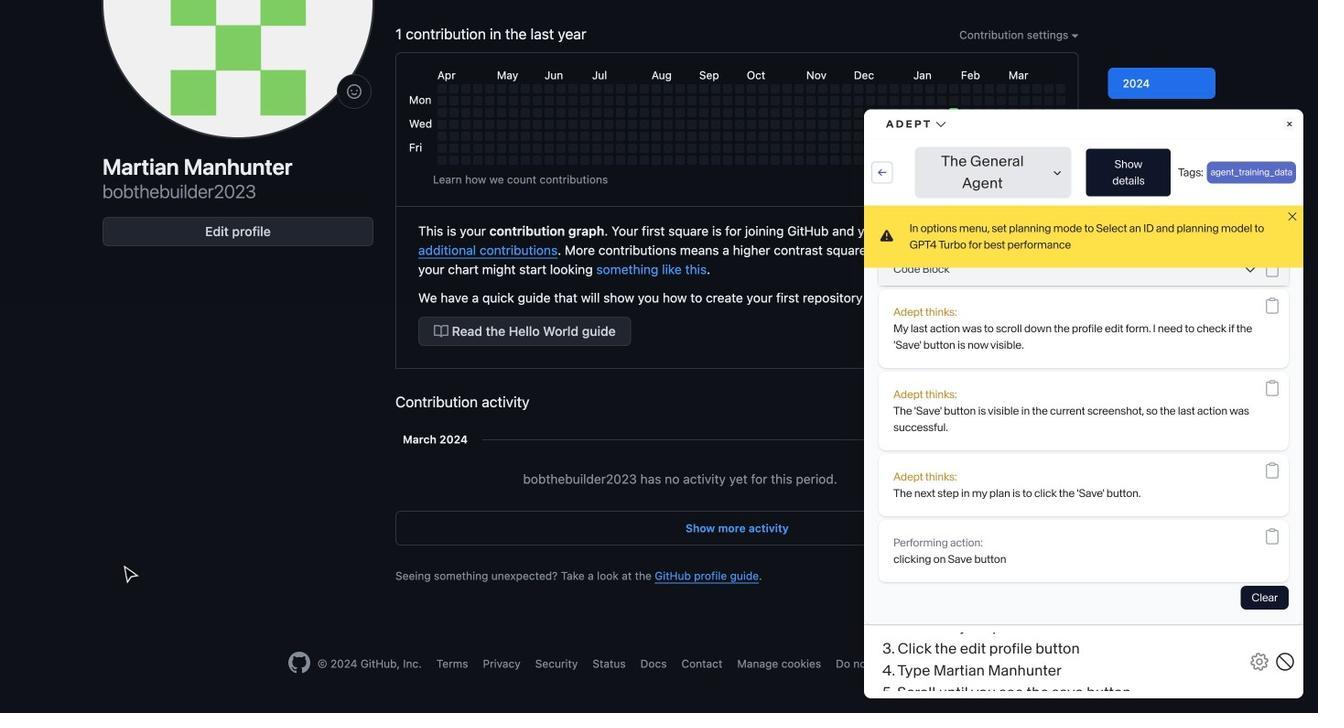 Task type: describe. For each thing, give the bounding box(es) containing it.
change your avatar image
[[103, 0, 374, 138]]

homepage image
[[288, 652, 310, 674]]

book image
[[434, 324, 449, 339]]



Task type: locate. For each thing, give the bounding box(es) containing it.
cell
[[438, 84, 447, 93], [450, 84, 459, 93], [461, 84, 471, 93], [473, 84, 483, 93], [485, 84, 494, 93], [497, 84, 506, 93], [509, 84, 518, 93], [521, 84, 530, 93], [533, 84, 542, 93], [545, 84, 554, 93], [557, 84, 566, 93], [569, 84, 578, 93], [581, 84, 590, 93], [592, 84, 602, 93], [604, 84, 613, 93], [616, 84, 625, 93], [628, 84, 637, 93], [640, 84, 649, 93], [652, 84, 661, 93], [664, 84, 673, 93], [676, 84, 685, 93], [688, 84, 697, 93], [700, 84, 709, 93], [711, 84, 721, 93], [723, 84, 733, 93], [735, 84, 744, 93], [747, 84, 756, 93], [759, 84, 768, 93], [771, 84, 780, 93], [783, 84, 792, 93], [795, 84, 804, 93], [807, 84, 816, 93], [819, 84, 828, 93], [831, 84, 840, 93], [842, 84, 852, 93], [854, 84, 864, 93], [866, 84, 875, 93], [878, 84, 887, 93], [890, 84, 899, 93], [902, 84, 911, 93], [914, 84, 923, 93], [926, 84, 935, 93], [938, 84, 947, 93], [950, 84, 959, 93], [962, 84, 971, 93], [973, 84, 983, 93], [985, 84, 994, 93], [997, 84, 1006, 93], [1009, 84, 1018, 93], [1021, 84, 1030, 93], [1033, 84, 1042, 93], [1045, 84, 1054, 93], [1057, 84, 1066, 93], [438, 96, 447, 105], [450, 96, 459, 105], [461, 96, 471, 105], [473, 96, 483, 105], [485, 96, 494, 105], [497, 96, 506, 105], [509, 96, 518, 105], [521, 96, 530, 105], [533, 96, 542, 105], [545, 96, 554, 105], [557, 96, 566, 105], [569, 96, 578, 105], [581, 96, 590, 105], [592, 96, 602, 105], [604, 96, 613, 105], [616, 96, 625, 105], [628, 96, 637, 105], [640, 96, 649, 105], [652, 96, 661, 105], [664, 96, 673, 105], [676, 96, 685, 105], [688, 96, 697, 105], [700, 96, 709, 105], [711, 96, 721, 105], [723, 96, 733, 105], [735, 96, 744, 105], [747, 96, 756, 105], [759, 96, 768, 105], [771, 96, 780, 105], [783, 96, 792, 105], [795, 96, 804, 105], [807, 96, 816, 105], [819, 96, 828, 105], [831, 96, 840, 105], [842, 96, 852, 105], [854, 96, 864, 105], [866, 96, 875, 105], [878, 96, 887, 105], [890, 96, 899, 105], [902, 96, 911, 105], [914, 96, 923, 105], [926, 96, 935, 105], [938, 96, 947, 105], [950, 96, 959, 105], [962, 96, 971, 105], [973, 96, 983, 105], [985, 96, 994, 105], [997, 96, 1006, 105], [1009, 96, 1018, 105], [1021, 96, 1030, 105], [1033, 96, 1042, 105], [1045, 96, 1054, 105], [1057, 96, 1066, 105], [438, 108, 447, 117], [450, 108, 459, 117], [461, 108, 471, 117], [473, 108, 483, 117], [485, 108, 494, 117], [497, 108, 506, 117], [509, 108, 518, 117], [521, 108, 530, 117], [533, 108, 542, 117], [545, 108, 554, 117], [557, 108, 566, 117], [569, 108, 578, 117], [581, 108, 590, 117], [592, 108, 602, 117], [604, 108, 613, 117], [616, 108, 625, 117], [628, 108, 637, 117], [640, 108, 649, 117], [652, 108, 661, 117], [664, 108, 673, 117], [676, 108, 685, 117], [688, 108, 697, 117], [700, 108, 709, 117], [711, 108, 721, 117], [723, 108, 733, 117], [735, 108, 744, 117], [747, 108, 756, 117], [759, 108, 768, 117], [771, 108, 780, 117], [783, 108, 792, 117], [795, 108, 804, 117], [807, 108, 816, 117], [819, 108, 828, 117], [831, 108, 840, 117], [842, 108, 852, 117], [854, 108, 864, 117], [866, 108, 875, 117], [878, 108, 887, 117], [890, 108, 899, 117], [902, 108, 911, 117], [914, 108, 923, 117], [926, 108, 935, 117], [938, 108, 947, 117], [950, 108, 959, 117], [962, 108, 971, 117], [973, 108, 983, 117], [985, 108, 994, 117], [997, 108, 1006, 117], [1009, 108, 1018, 117], [1021, 108, 1030, 117], [1033, 108, 1042, 117], [1045, 108, 1054, 117], [1057, 108, 1066, 117], [438, 120, 447, 129], [450, 120, 459, 129], [461, 120, 471, 129], [473, 120, 483, 129], [485, 120, 494, 129], [497, 120, 506, 129], [509, 120, 518, 129], [521, 120, 530, 129], [533, 120, 542, 129], [545, 120, 554, 129], [557, 120, 566, 129], [569, 120, 578, 129], [581, 120, 590, 129], [592, 120, 602, 129], [604, 120, 613, 129], [616, 120, 625, 129], [628, 120, 637, 129], [640, 120, 649, 129], [652, 120, 661, 129], [664, 120, 673, 129], [676, 120, 685, 129], [688, 120, 697, 129], [700, 120, 709, 129], [711, 120, 721, 129], [723, 120, 733, 129], [735, 120, 744, 129], [747, 120, 756, 129], [759, 120, 768, 129], [771, 120, 780, 129], [783, 120, 792, 129], [795, 120, 804, 129], [807, 120, 816, 129], [819, 120, 828, 129], [831, 120, 840, 129], [842, 120, 852, 129], [854, 120, 864, 129], [890, 120, 899, 129], [902, 120, 911, 129], [914, 120, 923, 129], [926, 120, 935, 129], [938, 120, 947, 129], [950, 120, 959, 129], [438, 132, 447, 141], [450, 132, 459, 141], [461, 132, 471, 141], [473, 132, 483, 141], [485, 132, 494, 141], [497, 132, 506, 141], [509, 132, 518, 141], [521, 132, 530, 141], [533, 132, 542, 141], [545, 132, 554, 141], [557, 132, 566, 141], [569, 132, 578, 141], [581, 132, 590, 141], [592, 132, 602, 141], [604, 132, 613, 141], [616, 132, 625, 141], [628, 132, 637, 141], [640, 132, 649, 141], [652, 132, 661, 141], [664, 132, 673, 141], [676, 132, 685, 141], [688, 132, 697, 141], [700, 132, 709, 141], [711, 132, 721, 141], [723, 132, 733, 141], [735, 132, 744, 141], [747, 132, 756, 141], [759, 132, 768, 141], [771, 132, 780, 141], [783, 132, 792, 141], [795, 132, 804, 141], [807, 132, 816, 141], [819, 132, 828, 141], [831, 132, 840, 141], [842, 132, 852, 141], [854, 132, 864, 141], [866, 132, 875, 141], [878, 132, 887, 141], [890, 132, 899, 141], [902, 132, 911, 141], [914, 132, 923, 141], [926, 132, 935, 141], [938, 132, 947, 141], [950, 132, 959, 141], [962, 132, 971, 141], [973, 132, 983, 141], [985, 132, 994, 141], [997, 132, 1006, 141], [1009, 132, 1018, 141], [1021, 132, 1030, 141], [1033, 132, 1042, 141], [1045, 132, 1054, 141], [438, 144, 447, 153], [450, 144, 459, 153], [461, 144, 471, 153], [473, 144, 483, 153], [485, 144, 494, 153], [497, 144, 506, 153], [509, 144, 518, 153], [521, 144, 530, 153], [533, 144, 542, 153], [545, 144, 554, 153], [557, 144, 566, 153], [569, 144, 578, 153], [581, 144, 590, 153], [592, 144, 602, 153], [604, 144, 613, 153], [616, 144, 625, 153], [628, 144, 637, 153], [640, 144, 649, 153], [652, 144, 661, 153], [664, 144, 673, 153], [676, 144, 685, 153], [688, 144, 697, 153], [700, 144, 709, 153], [711, 144, 721, 153], [723, 144, 733, 153], [735, 144, 744, 153], [747, 144, 756, 153], [759, 144, 768, 153], [771, 144, 780, 153], [783, 144, 792, 153], [795, 144, 804, 153], [807, 144, 816, 153], [819, 144, 828, 153], [831, 144, 840, 153], [842, 144, 852, 153], [854, 144, 864, 153], [902, 144, 911, 153], [914, 144, 923, 153], [926, 144, 935, 153], [938, 144, 947, 153], [950, 144, 959, 153], [962, 144, 971, 153], [973, 144, 983, 153], [985, 144, 994, 153], [997, 144, 1006, 153], [1009, 144, 1018, 153], [1021, 144, 1030, 153], [1033, 144, 1042, 153], [1045, 144, 1054, 153], [438, 156, 447, 165], [450, 156, 459, 165], [461, 156, 471, 165], [473, 156, 483, 165], [485, 156, 494, 165], [497, 156, 506, 165], [509, 156, 518, 165], [521, 156, 530, 165], [533, 156, 542, 165], [545, 156, 554, 165], [557, 156, 566, 165], [569, 156, 578, 165], [581, 156, 590, 165], [592, 156, 602, 165], [604, 156, 613, 165], [616, 156, 625, 165], [628, 156, 637, 165], [640, 156, 649, 165], [652, 156, 661, 165], [664, 156, 673, 165], [676, 156, 685, 165], [688, 156, 697, 165], [700, 156, 709, 165], [711, 156, 721, 165], [723, 156, 733, 165], [735, 156, 744, 165], [747, 156, 756, 165], [759, 156, 768, 165], [771, 156, 780, 165], [783, 156, 792, 165], [795, 156, 804, 165], [807, 156, 816, 165], [819, 156, 828, 165], [831, 156, 840, 165], [842, 156, 852, 165], [854, 156, 864, 165], [866, 156, 875, 165], [878, 156, 887, 165], [890, 156, 899, 165], [902, 156, 911, 165], [914, 156, 923, 165], [938, 156, 947, 165], [950, 156, 959, 165], [962, 156, 971, 165], [973, 156, 983, 165], [985, 156, 994, 165], [997, 156, 1006, 165], [1009, 156, 1018, 165], [1021, 156, 1030, 165]]

grid
[[406, 64, 1069, 168]]

smiley image
[[347, 84, 362, 99]]



Task type: vqa. For each thing, say whether or not it's contained in the screenshot.
Homepage image
yes



